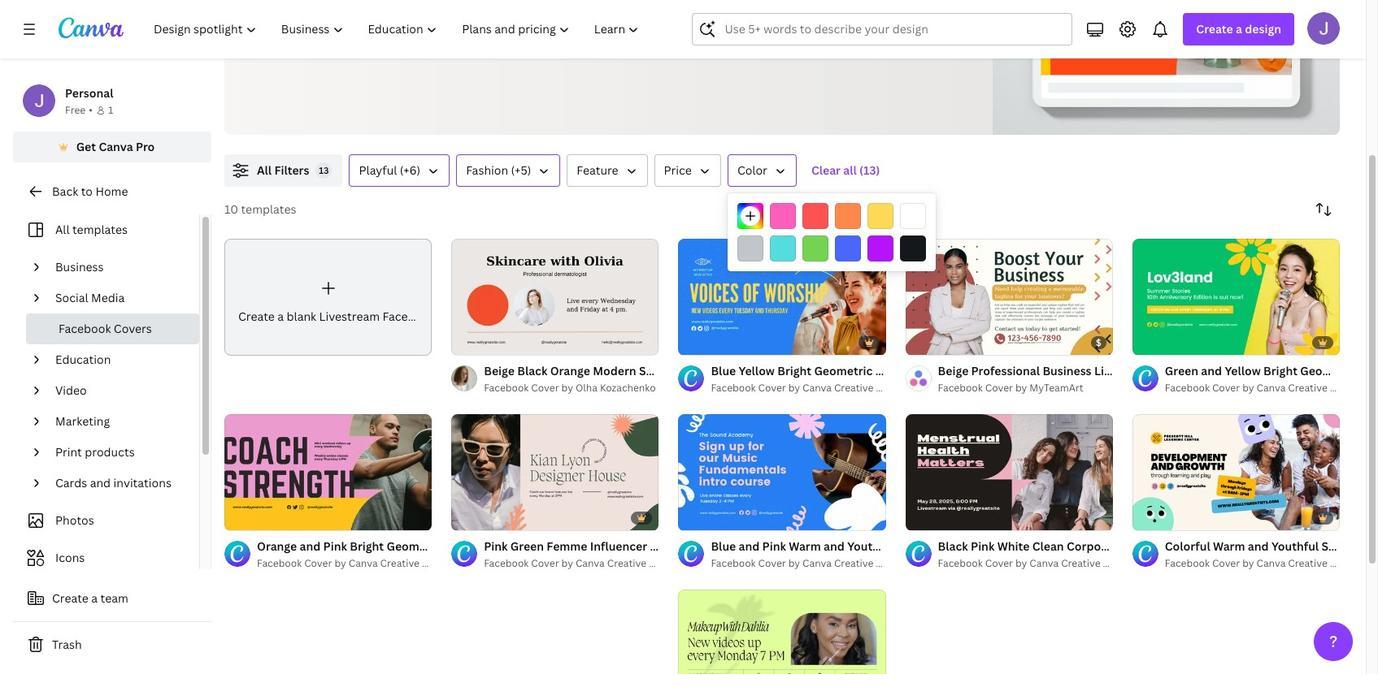Task type: describe. For each thing, give the bounding box(es) containing it.
feature
[[577, 163, 618, 178]]

cards
[[55, 476, 87, 491]]

#fd5ebb image
[[770, 203, 796, 229]]

cards and invitations
[[55, 476, 171, 491]]

facebook cover by canva creative studio for blue yellow bright geometric youth church livestream facebook cover image
[[711, 381, 907, 395]]

beige professional business livestream facebook cover facebook cover by myteamart
[[938, 363, 1247, 395]]

create a design button
[[1183, 13, 1294, 46]]

by for beige black orange modern skincare livestream facebook cover image
[[561, 381, 573, 395]]

trash link
[[13, 629, 211, 662]]

cover for beige black orange modern skincare livestream facebook cover image
[[531, 381, 559, 395]]

marketing link
[[49, 407, 189, 437]]

canva for pink green femme influencer fashion and beauty livestream facebook cover image
[[576, 557, 605, 571]]

13 filter options selected element
[[316, 163, 332, 179]]

free
[[65, 103, 86, 117]]

photos
[[55, 513, 94, 528]]

livestream for quality
[[377, 20, 446, 37]]

black pink white clean corporate period education facebook cover image
[[905, 414, 1113, 531]]

a for design
[[1236, 21, 1242, 37]]

next
[[679, 20, 706, 37]]

canva for orange and pink bright geometric fitness livestream facebook cover 'image'
[[349, 557, 378, 570]]

education
[[55, 352, 111, 367]]

creative for green and yellow bright geometric singer livestream facebook cover "image"
[[1288, 381, 1327, 395]]

facebook cover by canva creative studio for colorful warm and youthful school livestream facebook cover image
[[1165, 557, 1361, 571]]

social media link
[[49, 283, 189, 314]]

all for all filters
[[257, 163, 272, 178]]

canva for colorful warm and youthful school livestream facebook cover image
[[1257, 557, 1286, 571]]

clear all (13)
[[811, 163, 880, 178]]

creative for the black pink white clean corporate period education facebook cover image
[[1061, 557, 1100, 571]]

#fd5152 image
[[802, 203, 828, 229]]

templates for all templates
[[72, 222, 128, 237]]

$
[[1096, 337, 1101, 349]]

clear all (13) button
[[803, 154, 888, 187]]

playful (+6) button
[[349, 154, 450, 187]]

create for create a team
[[52, 591, 89, 607]]

facebook covers
[[59, 321, 152, 337]]

facebook cover by canva creative studio link for pink green femme influencer fashion and beauty livestream facebook cover image
[[484, 556, 680, 572]]

beige
[[938, 363, 969, 379]]

1
[[108, 103, 113, 117]]

beige professional business livestream facebook cover image
[[905, 239, 1113, 355]]

a for team
[[91, 591, 98, 607]]

icons
[[55, 550, 85, 566]]

top level navigation element
[[143, 13, 653, 46]]

cover for orange and pink bright geometric fitness livestream facebook cover 'image'
[[304, 557, 332, 570]]

create a design
[[1196, 21, 1281, 37]]

back to home link
[[13, 176, 211, 208]]

by for the black pink white clean corporate period education facebook cover image
[[1015, 557, 1027, 571]]

back
[[52, 184, 78, 199]]

2 horizontal spatial templates
[[559, 20, 622, 37]]

for
[[626, 20, 644, 37]]

Sort by button
[[1307, 193, 1340, 226]]

0 horizontal spatial business
[[55, 259, 104, 275]]

0 horizontal spatial covers
[[114, 321, 152, 337]]

invitations
[[113, 476, 171, 491]]

13
[[319, 164, 329, 176]]

green femme influencer fashion and beauty livestream facebook cover image
[[678, 590, 886, 675]]

filters
[[274, 163, 309, 178]]

social
[[55, 290, 88, 306]]

facebook cover by canva creative studio for green and yellow bright geometric singer livestream facebook cover "image"
[[1165, 381, 1361, 395]]

#b612fb image
[[867, 236, 893, 262]]

#74d353 image
[[802, 236, 828, 262]]

#74d353 image
[[802, 236, 828, 262]]

price
[[664, 163, 692, 178]]

your
[[647, 20, 676, 37]]

cover for the blue and pink warm and youthful school livestream facebook cover image
[[758, 557, 786, 571]]

cover for the black pink white clean corporate period education facebook cover image
[[985, 557, 1013, 571]]

cover for blue yellow bright geometric youth church livestream facebook cover image
[[758, 381, 786, 395]]

cards and invitations link
[[49, 468, 189, 499]]

fashion (+5) button
[[456, 154, 560, 187]]

1 horizontal spatial covers
[[512, 20, 556, 37]]

studio for the blue and pink warm and youthful school livestream facebook cover image
[[876, 557, 907, 571]]

jacob simon image
[[1307, 12, 1340, 45]]

create a blank livestream facebook cover
[[238, 309, 470, 324]]

pink green femme influencer fashion and beauty livestream facebook cover image
[[451, 414, 659, 531]]

studio for orange and pink bright geometric fitness livestream facebook cover 'image'
[[422, 557, 453, 570]]

create a team
[[52, 591, 128, 607]]

browse
[[250, 20, 297, 37]]

templates for 10 templates
[[241, 202, 296, 217]]

blue yellow bright geometric youth church livestream facebook cover image
[[678, 239, 886, 355]]

facebook cover by olha kozachenko
[[484, 381, 656, 395]]

professional
[[971, 363, 1040, 379]]

all for all templates
[[55, 222, 70, 237]]

to
[[81, 184, 93, 199]]

get canva pro button
[[13, 132, 211, 163]]

trash
[[52, 637, 82, 653]]

orange and pink bright geometric fitness livestream facebook cover image
[[224, 414, 432, 531]]

create a blank livestream facebook cover link
[[224, 239, 470, 356]]

print products
[[55, 445, 135, 460]]

personal
[[65, 85, 113, 101]]

colorful warm and youthful school livestream facebook cover image
[[1132, 414, 1340, 531]]

olha
[[576, 381, 598, 395]]

#15181b image
[[900, 236, 926, 262]]

2 livestream facebook covers templates image from the left
[[1041, 0, 1292, 75]]

Search search field
[[725, 14, 1062, 45]]

creative for colorful warm and youthful school livestream facebook cover image
[[1288, 557, 1327, 571]]

home
[[95, 184, 128, 199]]

cover for colorful warm and youthful school livestream facebook cover image
[[1212, 557, 1240, 571]]

and
[[90, 476, 111, 491]]

facebook cover by canva creative studio for the blue and pink warm and youthful school livestream facebook cover image
[[711, 557, 907, 571]]

facebook cover by canva creative studio link for orange and pink bright geometric fitness livestream facebook cover 'image'
[[257, 556, 453, 572]]



Task type: vqa. For each thing, say whether or not it's contained in the screenshot.
#15181B icon
yes



Task type: locate. For each thing, give the bounding box(es) containing it.
#fd5152 image
[[802, 203, 828, 229]]

#fed958 image
[[867, 203, 893, 229], [867, 203, 893, 229]]

studio
[[876, 381, 907, 395], [1330, 381, 1361, 395], [422, 557, 453, 570], [649, 557, 680, 571], [876, 557, 907, 571], [1103, 557, 1134, 571], [1330, 557, 1361, 571]]

creative for orange and pink bright geometric fitness livestream facebook cover 'image'
[[380, 557, 420, 570]]

livestream right blank
[[319, 309, 380, 324]]

blue and pink warm and youthful school livestream facebook cover image
[[678, 414, 886, 531]]

color
[[737, 163, 767, 178]]

2 vertical spatial templates
[[72, 222, 128, 237]]

create inside button
[[52, 591, 89, 607]]

all
[[843, 163, 857, 178]]

1 vertical spatial covers
[[114, 321, 152, 337]]

products
[[85, 445, 135, 460]]

livestream for blank
[[319, 309, 380, 324]]

1 vertical spatial create
[[238, 309, 275, 324]]

get canva pro
[[76, 139, 155, 154]]

price button
[[654, 154, 721, 187]]

clear
[[811, 163, 841, 178]]

myteamart
[[1030, 381, 1083, 395]]

by for the blue and pink warm and youthful school livestream facebook cover image
[[788, 557, 800, 571]]

back to home
[[52, 184, 128, 199]]

color button
[[728, 154, 797, 187]]

studio for the black pink white clean corporate period education facebook cover image
[[1103, 557, 1134, 571]]

#55dbe0 image
[[770, 236, 796, 262]]

all templates
[[55, 222, 128, 237]]

1 horizontal spatial templates
[[241, 202, 296, 217]]

beige black orange modern skincare livestream facebook cover image
[[451, 239, 659, 355]]

facebook cover by canva creative studio for orange and pink bright geometric fitness livestream facebook cover 'image'
[[257, 557, 453, 570]]

1 horizontal spatial create
[[238, 309, 275, 324]]

livestream inside beige professional business livestream facebook cover facebook cover by myteamart
[[1094, 363, 1156, 379]]

all
[[257, 163, 272, 178], [55, 222, 70, 237]]

#4a66fb image
[[835, 236, 861, 262], [835, 236, 861, 262]]

1 vertical spatial livestream
[[319, 309, 380, 324]]

create
[[1196, 21, 1233, 37], [238, 309, 275, 324], [52, 591, 89, 607]]

video link
[[49, 376, 189, 407]]

10 templates
[[224, 202, 296, 217]]

2 horizontal spatial a
[[1236, 21, 1242, 37]]

add a new color image
[[737, 203, 763, 229], [737, 203, 763, 229]]

#ffffff image
[[900, 203, 926, 229], [900, 203, 926, 229]]

cover for green and yellow bright geometric singer livestream facebook cover "image"
[[1212, 381, 1240, 395]]

get
[[76, 139, 96, 154]]

1 horizontal spatial all
[[257, 163, 272, 178]]

a for blank
[[277, 309, 284, 324]]

feature button
[[567, 154, 648, 187]]

high
[[300, 20, 327, 37]]

0 vertical spatial templates
[[559, 20, 622, 37]]

a
[[1236, 21, 1242, 37], [277, 309, 284, 324], [91, 591, 98, 607]]

0 vertical spatial a
[[1236, 21, 1242, 37]]

education link
[[49, 345, 189, 376]]

create for create a design
[[1196, 21, 1233, 37]]

creative for blue yellow bright geometric youth church livestream facebook cover image
[[834, 381, 874, 395]]

business
[[55, 259, 104, 275], [1043, 363, 1092, 379]]

livestream
[[377, 20, 446, 37], [319, 309, 380, 324], [1094, 363, 1156, 379]]

1 vertical spatial templates
[[241, 202, 296, 217]]

0 horizontal spatial templates
[[72, 222, 128, 237]]

livestream right quality
[[377, 20, 446, 37]]

by for green and yellow bright geometric singer livestream facebook cover "image"
[[1242, 381, 1254, 395]]

design left jacob simon icon
[[1245, 21, 1281, 37]]

covers
[[512, 20, 556, 37], [114, 321, 152, 337]]

kozachenko
[[600, 381, 656, 395]]

1 livestream facebook covers templates image from the left
[[993, 0, 1340, 135]]

all templates link
[[23, 215, 189, 246]]

fashion (+5)
[[466, 163, 531, 178]]

design inside 'create a design' dropdown button
[[1245, 21, 1281, 37]]

playful (+6)
[[359, 163, 420, 178]]

business inside beige professional business livestream facebook cover facebook cover by myteamart
[[1043, 363, 1092, 379]]

by inside beige professional business livestream facebook cover facebook cover by myteamart
[[1015, 381, 1027, 395]]

a inside button
[[91, 591, 98, 607]]

free •
[[65, 103, 93, 117]]

studio for green and yellow bright geometric singer livestream facebook cover "image"
[[1330, 381, 1361, 395]]

social media
[[55, 290, 125, 306]]

photos link
[[23, 506, 189, 537]]

by
[[561, 381, 573, 395], [788, 381, 800, 395], [1015, 381, 1027, 395], [1242, 381, 1254, 395], [334, 557, 346, 570], [561, 557, 573, 571], [788, 557, 800, 571], [1015, 557, 1027, 571], [1242, 557, 1254, 571]]

facebook cover by canva creative studio for pink green femme influencer fashion and beauty livestream facebook cover image
[[484, 557, 680, 571]]

facebook cover by myteamart link
[[938, 380, 1113, 397]]

canva for the blue and pink warm and youthful school livestream facebook cover image
[[803, 557, 832, 571]]

fashion
[[466, 163, 508, 178]]

0 horizontal spatial a
[[91, 591, 98, 607]]

create inside dropdown button
[[1196, 21, 1233, 37]]

templates down 'back to home'
[[72, 222, 128, 237]]

cover for pink green femme influencer fashion and beauty livestream facebook cover image
[[531, 557, 559, 571]]

2 vertical spatial a
[[91, 591, 98, 607]]

team
[[100, 591, 128, 607]]

livestream for business
[[1094, 363, 1156, 379]]

1 horizontal spatial design
[[1245, 21, 1281, 37]]

creative
[[834, 381, 874, 395], [1288, 381, 1327, 395], [380, 557, 420, 570], [607, 557, 647, 571], [834, 557, 874, 571], [1061, 557, 1100, 571], [1288, 557, 1327, 571]]

media
[[91, 290, 125, 306]]

creative for the blue and pink warm and youthful school livestream facebook cover image
[[834, 557, 874, 571]]

all filters
[[257, 163, 309, 178]]

2 horizontal spatial create
[[1196, 21, 1233, 37]]

canva for green and yellow bright geometric singer livestream facebook cover "image"
[[1257, 381, 1286, 395]]

#fe884c image
[[835, 203, 861, 229], [835, 203, 861, 229]]

cover
[[438, 309, 470, 324], [1214, 363, 1247, 379], [531, 381, 559, 395], [758, 381, 786, 395], [985, 381, 1013, 395], [1212, 381, 1240, 395], [304, 557, 332, 570], [531, 557, 559, 571], [758, 557, 786, 571], [985, 557, 1013, 571], [1212, 557, 1240, 571]]

templates
[[559, 20, 622, 37], [241, 202, 296, 217], [72, 222, 128, 237]]

studio for pink green femme influencer fashion and beauty livestream facebook cover image
[[649, 557, 680, 571]]

facebook cover by canva creative studio link
[[711, 380, 907, 397], [1165, 380, 1361, 397], [257, 556, 453, 572], [484, 556, 680, 572], [711, 556, 907, 572], [938, 556, 1134, 572], [1165, 556, 1361, 572]]

canva
[[99, 139, 133, 154], [803, 381, 832, 395], [1257, 381, 1286, 395], [349, 557, 378, 570], [576, 557, 605, 571], [803, 557, 832, 571], [1030, 557, 1059, 571], [1257, 557, 1286, 571]]

canva for the black pink white clean corporate period education facebook cover image
[[1030, 557, 1059, 571]]

0 vertical spatial all
[[257, 163, 272, 178]]

1 horizontal spatial a
[[277, 309, 284, 324]]

video
[[55, 383, 87, 398]]

beige professional business livestream facebook cover link
[[938, 363, 1247, 380]]

marketing
[[55, 414, 110, 429]]

0 vertical spatial business
[[55, 259, 104, 275]]

facebook cover by canva creative studio link for the blue and pink warm and youthful school livestream facebook cover image
[[711, 556, 907, 572]]

by for blue yellow bright geometric youth church livestream facebook cover image
[[788, 381, 800, 395]]

0 vertical spatial create
[[1196, 21, 1233, 37]]

templates right 10
[[241, 202, 296, 217]]

None search field
[[692, 13, 1073, 46]]

playful
[[359, 163, 397, 178]]

design
[[709, 20, 750, 37], [1245, 21, 1281, 37]]

0 horizontal spatial create
[[52, 591, 89, 607]]

facebook cover by canva creative studio link for blue yellow bright geometric youth church livestream facebook cover image
[[711, 380, 907, 397]]

browse high quality livestream facebook covers templates for your next design
[[250, 20, 750, 37]]

print products link
[[49, 437, 189, 468]]

a inside dropdown button
[[1236, 21, 1242, 37]]

icons link
[[23, 543, 189, 574]]

all down back
[[55, 222, 70, 237]]

10
[[224, 202, 238, 217]]

#55dbe0 image
[[770, 236, 796, 262]]

canva for blue yellow bright geometric youth church livestream facebook cover image
[[803, 381, 832, 395]]

facebook cover by olha kozachenko link
[[484, 380, 659, 397]]

2 vertical spatial create
[[52, 591, 89, 607]]

by for orange and pink bright geometric fitness livestream facebook cover 'image'
[[334, 557, 346, 570]]

facebook cover by canva creative studio
[[711, 381, 907, 395], [1165, 381, 1361, 395], [257, 557, 453, 570], [484, 557, 680, 571], [711, 557, 907, 571], [938, 557, 1134, 571], [1165, 557, 1361, 571]]

1 vertical spatial business
[[1043, 363, 1092, 379]]

1 vertical spatial all
[[55, 222, 70, 237]]

green and yellow bright geometric singer livestream facebook cover image
[[1132, 239, 1340, 355]]

1 horizontal spatial business
[[1043, 363, 1092, 379]]

1 vertical spatial a
[[277, 309, 284, 324]]

by for colorful warm and youthful school livestream facebook cover image
[[1242, 557, 1254, 571]]

#fd5ebb image
[[770, 203, 796, 229]]

(+5)
[[511, 163, 531, 178]]

livestream down $
[[1094, 363, 1156, 379]]

facebook cover by canva creative studio for the black pink white clean corporate period education facebook cover image
[[938, 557, 1134, 571]]

2 vertical spatial livestream
[[1094, 363, 1156, 379]]

0 vertical spatial livestream
[[377, 20, 446, 37]]

all left filters
[[257, 163, 272, 178]]

blank
[[287, 309, 316, 324]]

#b612fb image
[[867, 236, 893, 262]]

creative for pink green femme influencer fashion and beauty livestream facebook cover image
[[607, 557, 647, 571]]

facebook cover by canva creative studio link for green and yellow bright geometric singer livestream facebook cover "image"
[[1165, 380, 1361, 397]]

livestream facebook covers templates image
[[993, 0, 1340, 135], [1041, 0, 1292, 75]]

facebook cover by canva creative studio link for the black pink white clean corporate period education facebook cover image
[[938, 556, 1134, 572]]

0 horizontal spatial design
[[709, 20, 750, 37]]

print
[[55, 445, 82, 460]]

canva inside get canva pro button
[[99, 139, 133, 154]]

0 vertical spatial covers
[[512, 20, 556, 37]]

create a team button
[[13, 583, 211, 615]]

#c1c6cb image
[[737, 236, 763, 262], [737, 236, 763, 262]]

(+6)
[[400, 163, 420, 178]]

pro
[[136, 139, 155, 154]]

quality
[[330, 20, 374, 37]]

0 horizontal spatial all
[[55, 222, 70, 237]]

business up social
[[55, 259, 104, 275]]

create for create a blank livestream facebook cover
[[238, 309, 275, 324]]

templates left for
[[559, 20, 622, 37]]

(13)
[[859, 163, 880, 178]]

#15181b image
[[900, 236, 926, 262]]

studio for blue yellow bright geometric youth church livestream facebook cover image
[[876, 381, 907, 395]]

facebook cover by canva creative studio link for colorful warm and youthful school livestream facebook cover image
[[1165, 556, 1361, 572]]

design right the next
[[709, 20, 750, 37]]

studio for colorful warm and youthful school livestream facebook cover image
[[1330, 557, 1361, 571]]

business link
[[49, 252, 189, 283]]

create a blank livestream facebook cover element
[[224, 239, 470, 356]]

facebook
[[449, 20, 509, 37], [383, 309, 435, 324], [59, 321, 111, 337], [1158, 363, 1212, 379], [484, 381, 529, 395], [711, 381, 756, 395], [938, 381, 983, 395], [1165, 381, 1210, 395], [257, 557, 302, 570], [484, 557, 529, 571], [711, 557, 756, 571], [938, 557, 983, 571], [1165, 557, 1210, 571]]

by for pink green femme influencer fashion and beauty livestream facebook cover image
[[561, 557, 573, 571]]

•
[[89, 103, 93, 117]]

business up the myteamart
[[1043, 363, 1092, 379]]



